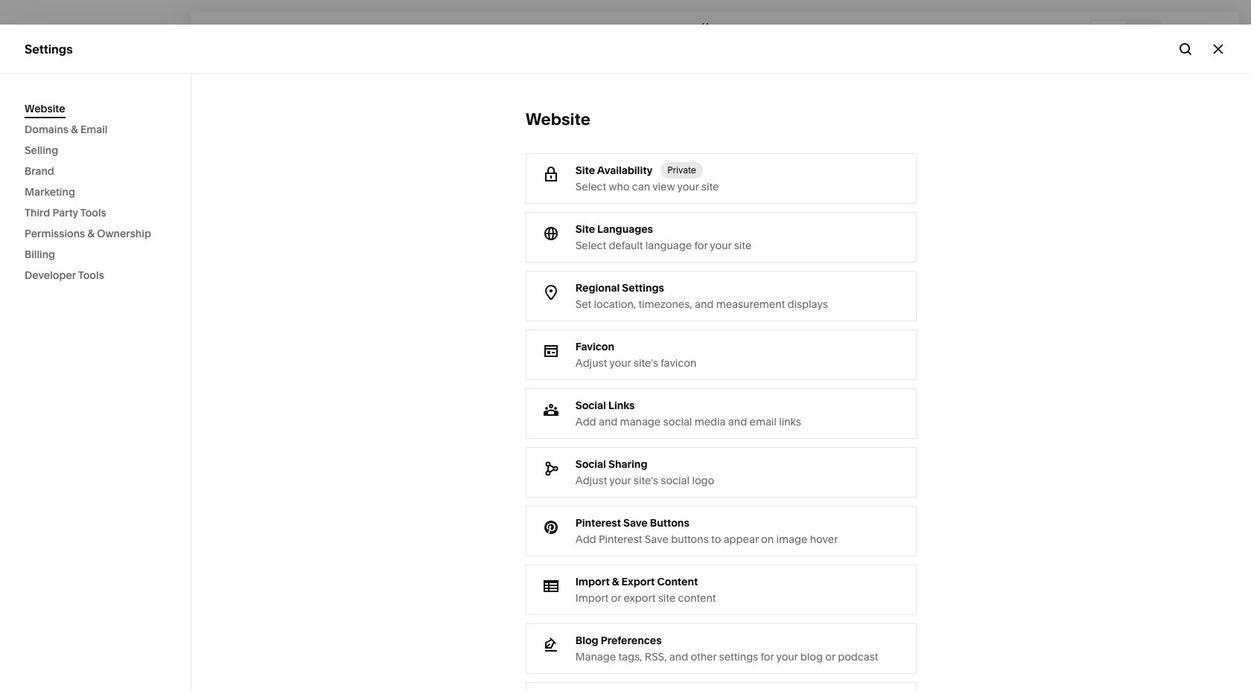 Task type: describe. For each thing, give the bounding box(es) containing it.
blog image
[[543, 638, 559, 654]]

search image
[[149, 25, 165, 41]]

logo squarespace image
[[25, 25, 41, 41]]

style image
[[1175, 24, 1191, 41]]

logo pinterest image
[[543, 520, 559, 536]]

search image
[[1178, 41, 1194, 57]]

website image
[[543, 343, 559, 360]]

site preview image
[[1210, 24, 1226, 41]]

csv image
[[543, 579, 559, 595]]

social links image
[[543, 461, 559, 477]]



Task type: locate. For each thing, give the bounding box(es) containing it.
cross large image
[[1210, 41, 1227, 57]]

lock image
[[543, 167, 559, 183]]

mobile image
[[1134, 24, 1151, 41]]

desktop image
[[1100, 24, 1117, 41]]

global image
[[543, 226, 559, 242]]

tab list
[[1091, 20, 1160, 44]]

location image
[[543, 285, 559, 301]]

people image
[[543, 402, 559, 419]]



